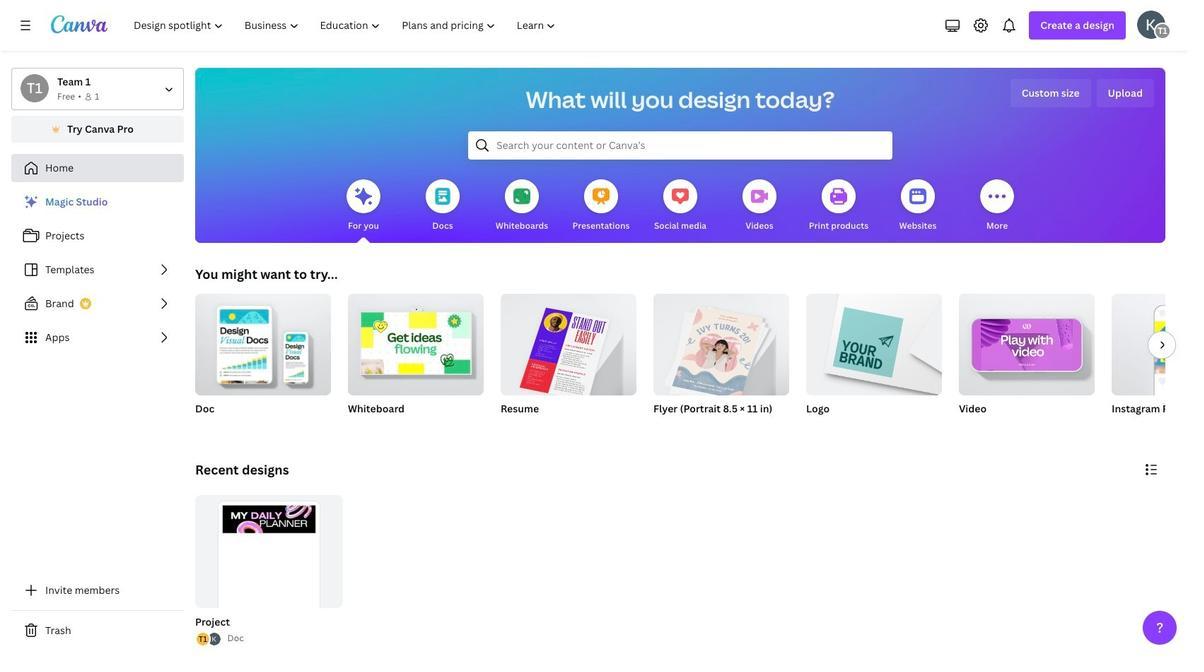 Task type: vqa. For each thing, say whether or not it's contained in the screenshot.
Jacob Simon Image
no



Task type: describe. For each thing, give the bounding box(es) containing it.
kendall parks image
[[1137, 11, 1165, 39]]

team 1 element inside "switch to another team" button
[[21, 74, 49, 103]]

1 horizontal spatial list
[[195, 633, 222, 648]]

Search search field
[[496, 132, 864, 159]]

top level navigation element
[[124, 11, 568, 40]]

0 horizontal spatial list
[[11, 188, 184, 352]]



Task type: locate. For each thing, give the bounding box(es) containing it.
0 vertical spatial list
[[11, 188, 184, 352]]

1 horizontal spatial team 1 image
[[1154, 23, 1171, 40]]

0 vertical spatial team 1 image
[[1154, 23, 1171, 40]]

1 vertical spatial list
[[195, 633, 222, 648]]

1 vertical spatial team 1 element
[[21, 74, 49, 103]]

None search field
[[468, 132, 892, 160]]

team 1 image
[[1154, 23, 1171, 40], [21, 74, 49, 103]]

list
[[11, 188, 184, 352], [195, 633, 222, 648]]

0 horizontal spatial team 1 image
[[21, 74, 49, 103]]

0 vertical spatial team 1 element
[[1154, 23, 1171, 40]]

1 vertical spatial team 1 image
[[21, 74, 49, 103]]

group
[[195, 289, 331, 434], [195, 289, 331, 396], [348, 289, 484, 434], [348, 289, 484, 396], [501, 289, 636, 434], [501, 289, 636, 402], [653, 289, 789, 434], [653, 289, 789, 401], [806, 294, 942, 434], [806, 294, 942, 396], [959, 294, 1095, 434], [1112, 294, 1188, 434], [192, 496, 343, 648], [195, 496, 343, 646]]

0 horizontal spatial team 1 element
[[21, 74, 49, 103]]

team 1 element
[[1154, 23, 1171, 40], [21, 74, 49, 103]]

1 horizontal spatial team 1 element
[[1154, 23, 1171, 40]]

Switch to another team button
[[11, 68, 184, 110]]

team 1 image inside "switch to another team" button
[[21, 74, 49, 103]]



